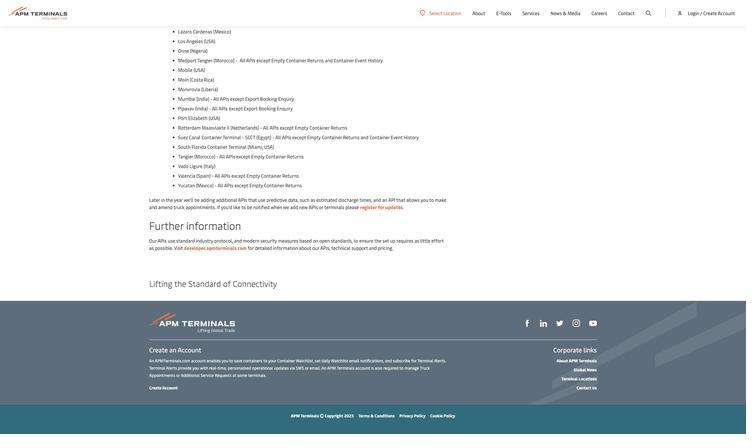 Task type: vqa. For each thing, say whether or not it's contained in the screenshot.
Lean principles we've adopted... Lean
no



Task type: describe. For each thing, give the bounding box(es) containing it.
you tube link
[[589, 319, 597, 327]]

email.
[[310, 366, 321, 371]]

mobile
[[178, 67, 193, 73]]

(netherlands)
[[231, 125, 259, 131]]

& for terms
[[371, 413, 374, 419]]

your
[[268, 358, 276, 364]]

corporate
[[554, 346, 582, 355]]

terminal down ii
[[223, 134, 241, 141]]

apis inside later in the year we'll be adding additional apis that use predictive data, such as estimated discharge times, and an api that allows you to make and amend truck appointments. if you'd like to be notified when we add new apis or terminals please
[[309, 204, 318, 211]]

on
[[313, 238, 318, 244]]

register
[[360, 204, 377, 211]]

0 horizontal spatial event
[[355, 57, 367, 64]]

booking for mumbai (india) - all apis except export booking enquiry
[[260, 96, 277, 102]]

to down subscribe
[[400, 366, 404, 371]]

2 horizontal spatial terminals
[[579, 358, 597, 364]]

email
[[349, 358, 359, 364]]

is
[[371, 366, 374, 371]]

los angeles (usa)
[[178, 38, 215, 44]]

daily
[[322, 358, 330, 364]]

services button
[[523, 0, 540, 26]]

medport tangier (morocco) -  all apis except empty container returns and container event history
[[178, 57, 383, 64]]

use inside 'our apis use standard industry protocol, and modern security measures based on open standards, to ensure the set up requires as little effort as possible. visit'
[[168, 238, 175, 244]]

0 vertical spatial create
[[704, 10, 717, 16]]

about for about apm terminals
[[557, 358, 568, 364]]

- right (spain)
[[212, 173, 214, 179]]

create for create account
[[149, 385, 162, 391]]

for for developer.apmterminals.com
[[248, 245, 254, 251]]

privacy policy
[[400, 413, 426, 419]]

the inside 'our apis use standard industry protocol, and modern security measures based on open standards, to ensure the set up requires as little effort as possible. visit'
[[375, 238, 382, 244]]

containers
[[243, 358, 263, 364]]

our apis use standard industry protocol, and modern security measures based on open standards, to ensure the set up requires as little effort as possible. visit
[[149, 238, 444, 251]]

set inside an apmterminals.com account enables you to save containers to your container watchlist, set daily watchlist email notifications, and subscribe for terminal alerts. terminal alerts provide you with real-time, personalised operational updates via sms or email. an apm terminals account is also required to manage truck appointments or additional service requests at some terminals.
[[315, 358, 321, 364]]

to left the your
[[264, 358, 267, 364]]

facebook image
[[524, 320, 531, 327]]

all down (liberia) on the left top of page
[[213, 96, 219, 102]]

notified
[[253, 204, 270, 211]]

all down south florida container terminal (miami, usa)
[[219, 153, 225, 160]]

an apmterminals.com account enables you to save containers to your container watchlist, set daily watchlist email notifications, and subscribe for terminal alerts. terminal alerts provide you with real-time, personalised operational updates via sms or email. an apm terminals account is also required to manage truck appointments or additional service requests at some terminals.
[[149, 358, 446, 379]]

allows
[[406, 197, 420, 203]]

2 horizontal spatial as
[[415, 238, 419, 244]]

about
[[299, 245, 311, 251]]

with
[[200, 366, 208, 371]]

1 vertical spatial (usa)
[[194, 67, 205, 73]]

further information
[[149, 218, 241, 233]]

rica)
[[204, 76, 214, 83]]

year
[[174, 197, 183, 203]]

technical
[[332, 245, 351, 251]]

ii
[[227, 125, 229, 131]]

e-tools button
[[496, 0, 512, 26]]

angeles
[[186, 38, 203, 44]]

times,
[[360, 197, 372, 203]]

news & media
[[551, 10, 581, 16]]

0 horizontal spatial you
[[193, 366, 199, 371]]

0 horizontal spatial history
[[368, 57, 383, 64]]

sms
[[296, 366, 304, 371]]

register for updates .
[[360, 204, 405, 211]]

tangier (morocco) - all apis except empty container returns
[[178, 153, 304, 160]]

global
[[574, 367, 586, 373]]

manage
[[405, 366, 419, 371]]

(nigeria)
[[190, 48, 208, 54]]

some
[[237, 373, 247, 379]]

terminal locations link
[[562, 376, 597, 382]]

(india) for mumbai
[[196, 96, 209, 102]]

1 horizontal spatial or
[[305, 366, 309, 371]]

about button
[[473, 0, 485, 26]]

all up port elizabeth (usa)
[[212, 105, 218, 112]]

suez canal container terminal - scct (egypt) - all apis except empty container returns and container event history
[[178, 134, 419, 141]]

2 vertical spatial account
[[162, 385, 178, 391]]

and inside an apmterminals.com account enables you to save containers to your container watchlist, set daily watchlist email notifications, and subscribe for terminal alerts. terminal alerts provide you with real-time, personalised operational updates via sms or email. an apm terminals account is also required to manage truck appointments or additional service requests at some terminals.
[[385, 358, 392, 364]]

developer.apmterminals.com for detailed information about our apis, technical support and pricing.
[[184, 245, 393, 251]]

(mexico) -
[[196, 182, 217, 189]]

terminal locations
[[562, 376, 597, 382]]

corporate links
[[554, 346, 597, 355]]

1 vertical spatial account
[[356, 366, 370, 371]]

- up (egypt)
[[260, 125, 262, 131]]

updates inside an apmterminals.com account enables you to save containers to your container watchlist, set daily watchlist email notifications, and subscribe for terminal alerts. terminal alerts provide you with real-time, personalised operational updates via sms or email. an apm terminals account is also required to manage truck appointments or additional service requests at some terminals.
[[274, 366, 289, 371]]

you inside later in the year we'll be adding additional apis that use predictive data, such as estimated discharge times, and an api that allows you to make and amend truck appointments. if you'd like to be notified when we add new apis or terminals please
[[421, 197, 428, 203]]

requires
[[397, 238, 414, 244]]

0 vertical spatial tangier
[[197, 57, 212, 64]]

1 vertical spatial an
[[169, 346, 176, 355]]

to left save
[[229, 358, 233, 364]]

tools
[[501, 10, 512, 16]]

cookie policy
[[430, 413, 455, 419]]

global news
[[574, 367, 597, 373]]

lifting the standard of connectivity
[[149, 278, 277, 289]]

- down (liberia) on the left top of page
[[210, 96, 212, 102]]

create for create an account
[[149, 346, 168, 355]]

cookie policy link
[[430, 413, 455, 419]]

0 vertical spatial account
[[718, 10, 735, 16]]

elizabeth
[[188, 115, 208, 121]]

further
[[149, 218, 184, 233]]

south florida container terminal (miami, usa)
[[178, 144, 274, 150]]

2 vertical spatial apm
[[291, 413, 300, 419]]

instagram link
[[573, 319, 580, 327]]

select location button
[[420, 10, 461, 16]]

apmterminals.com
[[155, 358, 190, 364]]

booking for pipavav (india) - all apis except export booking enquiry
[[259, 105, 276, 112]]

mumbai (india) - all apis except export booking enquiry
[[178, 96, 294, 102]]

contact button
[[618, 0, 635, 26]]

- right (egypt)
[[273, 134, 274, 141]]

new
[[299, 204, 308, 211]]

terminals inside an apmterminals.com account enables you to save containers to your container watchlist, set daily watchlist email notifications, and subscribe for terminal alerts. terminal alerts provide you with real-time, personalised operational updates via sms or email. an apm terminals account is also required to manage truck appointments or additional service requests at some terminals.
[[337, 366, 355, 371]]

1 vertical spatial (morocco) -
[[194, 153, 218, 160]]

when
[[271, 204, 282, 211]]

time,
[[218, 366, 227, 371]]

select
[[429, 10, 442, 16]]

1 horizontal spatial history
[[404, 134, 419, 141]]

discharge
[[339, 197, 359, 203]]

set inside 'our apis use standard industry protocol, and modern security measures based on open standards, to ensure the set up requires as little effort as possible. visit'
[[383, 238, 389, 244]]

linkedin image
[[540, 320, 547, 327]]

privacy
[[400, 413, 413, 419]]

conditions
[[375, 413, 395, 419]]

create account
[[149, 385, 178, 391]]

developer.apmterminals.com link
[[184, 245, 247, 251]]

news inside dropdown button
[[551, 10, 562, 16]]

onne
[[178, 48, 189, 54]]

login / create account
[[688, 10, 735, 16]]

south
[[178, 144, 190, 150]]

1 vertical spatial an
[[322, 366, 326, 371]]

1 horizontal spatial information
[[273, 245, 298, 251]]

required
[[383, 366, 399, 371]]

copyright
[[325, 413, 343, 419]]

save
[[234, 358, 242, 364]]

1 vertical spatial news
[[587, 367, 597, 373]]

twitter image
[[557, 320, 564, 327]]

apis,
[[320, 245, 330, 251]]

estimated
[[316, 197, 337, 203]]

cárdenas
[[193, 28, 212, 35]]

terminal up truck
[[418, 358, 433, 364]]

or inside later in the year we'll be adding additional apis that use predictive data, such as estimated discharge times, and an api that allows you to make and amend truck appointments. if you'd like to be notified when we add new apis or terminals please
[[319, 204, 323, 211]]

to right 'like'
[[242, 204, 246, 211]]

1 vertical spatial you
[[222, 358, 228, 364]]

1 horizontal spatial the
[[174, 278, 186, 289]]

0 vertical spatial (morocco) -
[[214, 57, 238, 64]]

an inside later in the year we'll be adding additional apis that use predictive data, such as estimated discharge times, and an api that allows you to make and amend truck appointments. if you'd like to be notified when we add new apis or terminals please
[[382, 197, 387, 203]]

for for register
[[378, 204, 384, 211]]

e-tools
[[496, 10, 512, 16]]

(india) for pipavav
[[195, 105, 208, 112]]

login
[[688, 10, 699, 16]]

mobile (usa)
[[178, 67, 205, 73]]

careers button
[[592, 0, 607, 26]]

apmt footer logo image
[[149, 313, 235, 333]]

the inside later in the year we'll be adding additional apis that use predictive data, such as estimated discharge times, and an api that allows you to make and amend truck appointments. if you'd like to be notified when we add new apis or terminals please
[[166, 197, 173, 203]]

2 vertical spatial or
[[176, 373, 180, 379]]

global news link
[[574, 367, 597, 373]]

1 that from the left
[[248, 197, 257, 203]]

rotterdam maasvlakte ii (netherlands) - all apis except empty container returns
[[178, 125, 347, 131]]

- left scct
[[242, 134, 244, 141]]



Task type: locate. For each thing, give the bounding box(es) containing it.
(usa) up (costa
[[194, 67, 205, 73]]

amend
[[158, 204, 173, 211]]

for
[[378, 204, 384, 211], [248, 245, 254, 251], [411, 358, 417, 364]]

medport
[[178, 57, 196, 64]]

1 vertical spatial tangier
[[178, 153, 193, 160]]

use inside later in the year we'll be adding additional apis that use predictive data, such as estimated discharge times, and an api that allows you to make and amend truck appointments. if you'd like to be notified when we add new apis or terminals please
[[258, 197, 265, 203]]

1 vertical spatial history
[[404, 134, 419, 141]]

tangier down (nigeria)
[[197, 57, 212, 64]]

1 vertical spatial information
[[273, 245, 298, 251]]

1 vertical spatial &
[[371, 413, 374, 419]]

1 horizontal spatial apm
[[327, 366, 336, 371]]

little
[[420, 238, 430, 244]]

be up appointments.
[[195, 197, 200, 203]]

an down daily
[[322, 366, 326, 371]]

about left e-
[[473, 10, 485, 16]]

(morocco) - up (italy)
[[194, 153, 218, 160]]

or down estimated
[[319, 204, 323, 211]]

0 horizontal spatial for
[[248, 245, 254, 251]]

account
[[191, 358, 206, 364], [356, 366, 370, 371]]

1 vertical spatial contact
[[577, 385, 592, 391]]

1 vertical spatial enquiry
[[277, 105, 293, 112]]

1 vertical spatial account
[[178, 346, 201, 355]]

1 horizontal spatial policy
[[444, 413, 455, 419]]

terminal up appointments
[[149, 366, 165, 371]]

2023
[[344, 413, 354, 419]]

account down appointments
[[162, 385, 178, 391]]

contact us link
[[577, 385, 597, 391]]

shape link
[[524, 319, 531, 327]]

1 horizontal spatial account
[[356, 366, 370, 371]]

0 vertical spatial information
[[186, 218, 241, 233]]

1 horizontal spatial news
[[587, 367, 597, 373]]

that
[[248, 197, 257, 203], [396, 197, 405, 203]]

(usa) for elizabeth
[[209, 115, 220, 121]]

1 vertical spatial be
[[247, 204, 252, 211]]

apm down daily
[[327, 366, 336, 371]]

create an account
[[149, 346, 201, 355]]

1 horizontal spatial tangier
[[197, 57, 212, 64]]

0 vertical spatial export
[[245, 96, 259, 102]]

login / create account link
[[677, 0, 735, 26]]

you right allows
[[421, 197, 428, 203]]

alerts
[[166, 366, 177, 371]]

& left media
[[563, 10, 567, 16]]

to left the make
[[429, 197, 434, 203]]

1 horizontal spatial an
[[322, 366, 326, 371]]

1 vertical spatial or
[[305, 366, 309, 371]]

be
[[195, 197, 200, 203], [247, 204, 252, 211]]

0 vertical spatial terminals
[[579, 358, 597, 364]]

you
[[421, 197, 428, 203], [222, 358, 228, 364], [193, 366, 199, 371]]

about down corporate
[[557, 358, 568, 364]]

you left with
[[193, 366, 199, 371]]

0 horizontal spatial apm
[[291, 413, 300, 419]]

export
[[245, 96, 259, 102], [244, 105, 258, 112]]

use up visit
[[168, 238, 175, 244]]

information down measures
[[273, 245, 298, 251]]

developer.apmterminals.com
[[184, 245, 247, 251]]

select location
[[429, 10, 461, 16]]

services
[[523, 10, 540, 16]]

an left api
[[382, 197, 387, 203]]

as inside later in the year we'll be adding additional apis that use predictive data, such as estimated discharge times, and an api that allows you to make and amend truck appointments. if you'd like to be notified when we add new apis or terminals please
[[311, 197, 315, 203]]

(india) down "monvrovia (liberia)"
[[196, 96, 209, 102]]

requests
[[215, 373, 232, 379]]

0 horizontal spatial about
[[473, 10, 485, 16]]

0 horizontal spatial that
[[248, 197, 257, 203]]

terminals
[[579, 358, 597, 364], [337, 366, 355, 371], [301, 413, 319, 419]]

(india)
[[196, 96, 209, 102], [195, 105, 208, 112]]

updates left via
[[274, 366, 289, 371]]

0 vertical spatial (india)
[[196, 96, 209, 102]]

updates down api
[[385, 204, 403, 211]]

connectivity
[[233, 278, 277, 289]]

about for about
[[473, 10, 485, 16]]

- up port elizabeth (usa)
[[209, 105, 211, 112]]

2 vertical spatial you
[[193, 366, 199, 371]]

the right in
[[166, 197, 173, 203]]

contact
[[618, 10, 635, 16], [577, 385, 592, 391]]

(usa) up maasvlakte
[[209, 115, 220, 121]]

add
[[290, 204, 298, 211]]

1 horizontal spatial &
[[563, 10, 567, 16]]

2 vertical spatial (usa)
[[209, 115, 220, 121]]

0 vertical spatial history
[[368, 57, 383, 64]]

export down mumbai (india) - all apis except export booking enquiry
[[244, 105, 258, 112]]

effort
[[432, 238, 444, 244]]

enquiry for mumbai (india) - all apis except export booking enquiry
[[278, 96, 294, 102]]

for up manage
[[411, 358, 417, 364]]

0 horizontal spatial an
[[149, 358, 154, 364]]

0 horizontal spatial policy
[[414, 413, 426, 419]]

2 policy from the left
[[444, 413, 455, 419]]

policy right privacy
[[414, 413, 426, 419]]

for right the register
[[378, 204, 384, 211]]

account up provide on the bottom of the page
[[178, 346, 201, 355]]

news left media
[[551, 10, 562, 16]]

enquiry for pipavav (india) - all apis except export booking enquiry
[[277, 105, 293, 112]]

0 horizontal spatial &
[[371, 413, 374, 419]]

(usa) down lázaro cárdenas (mexico)
[[204, 38, 215, 44]]

rotterdam
[[178, 125, 201, 131]]

&
[[563, 10, 567, 16], [371, 413, 374, 419]]

our
[[312, 245, 319, 251]]

1 vertical spatial export
[[244, 105, 258, 112]]

create account link
[[149, 385, 178, 391]]

create
[[704, 10, 717, 16], [149, 346, 168, 355], [149, 385, 162, 391]]

policy for cookie policy
[[444, 413, 455, 419]]

apm down corporate links
[[569, 358, 578, 364]]

(italy)
[[204, 163, 216, 169]]

0 vertical spatial use
[[258, 197, 265, 203]]

the up pricing.
[[375, 238, 382, 244]]

account up with
[[191, 358, 206, 364]]

media
[[568, 10, 581, 16]]

as
[[311, 197, 315, 203], [415, 238, 419, 244], [149, 245, 154, 251]]

an
[[149, 358, 154, 364], [322, 366, 326, 371]]

0 horizontal spatial terminals
[[301, 413, 319, 419]]

1 horizontal spatial use
[[258, 197, 265, 203]]

0 vertical spatial set
[[383, 238, 389, 244]]

create right the /
[[704, 10, 717, 16]]

mumbai
[[178, 96, 195, 102]]

or down alerts
[[176, 373, 180, 379]]

terminal down "global"
[[562, 376, 578, 382]]

via
[[290, 366, 295, 371]]

& right 'terms'
[[371, 413, 374, 419]]

policy for privacy policy
[[414, 413, 426, 419]]

terminal up tangier (morocco) - all apis except empty container returns
[[228, 144, 247, 150]]

create up the apmterminals.com
[[149, 346, 168, 355]]

terminals up the global news
[[579, 358, 597, 364]]

0 vertical spatial apm
[[569, 358, 578, 364]]

terminals
[[324, 204, 344, 211]]

2 horizontal spatial you
[[421, 197, 428, 203]]

1 horizontal spatial terminals
[[337, 366, 355, 371]]

provide
[[178, 366, 192, 371]]

as left the little
[[415, 238, 419, 244]]

monvrovia (liberia)
[[178, 86, 218, 93]]

2 vertical spatial as
[[149, 245, 154, 251]]

/
[[700, 10, 702, 16]]

-
[[210, 96, 212, 102], [209, 105, 211, 112], [260, 125, 262, 131], [242, 134, 244, 141], [273, 134, 274, 141], [212, 173, 214, 179]]

0 vertical spatial news
[[551, 10, 562, 16]]

0 horizontal spatial be
[[195, 197, 200, 203]]

contact down locations
[[577, 385, 592, 391]]

0 vertical spatial as
[[311, 197, 315, 203]]

visit
[[174, 245, 183, 251]]

container inside an apmterminals.com account enables you to save containers to your container watchlist, set daily watchlist email notifications, and subscribe for terminal alerts. terminal alerts provide you with real-time, personalised operational updates via sms or email. an apm terminals account is also required to manage truck appointments or additional service requests at some terminals.
[[277, 358, 295, 364]]

also
[[375, 366, 382, 371]]

terminals.
[[248, 373, 266, 379]]

that up notified
[[248, 197, 257, 203]]

account right the /
[[718, 10, 735, 16]]

tangier down south
[[178, 153, 193, 160]]

0 vertical spatial event
[[355, 57, 367, 64]]

news up locations
[[587, 367, 597, 373]]

policy
[[414, 413, 426, 419], [444, 413, 455, 419]]

the right the lifting
[[174, 278, 186, 289]]

(india) up port elizabeth (usa)
[[195, 105, 208, 112]]

contact right 'careers' popup button
[[618, 10, 635, 16]]

instagram image
[[573, 320, 580, 327]]

2 horizontal spatial the
[[375, 238, 382, 244]]

0 horizontal spatial as
[[149, 245, 154, 251]]

be left notified
[[247, 204, 252, 211]]

to up support on the bottom left of the page
[[354, 238, 358, 244]]

set
[[383, 238, 389, 244], [315, 358, 321, 364]]

modern
[[243, 238, 259, 244]]

to inside 'our apis use standard industry protocol, and modern security measures based on open standards, to ensure the set up requires as little effort as possible. visit'
[[354, 238, 358, 244]]

apm left ⓒ
[[291, 413, 300, 419]]

& inside dropdown button
[[563, 10, 567, 16]]

1 vertical spatial booking
[[259, 105, 276, 112]]

policy right the cookie
[[444, 413, 455, 419]]

1 horizontal spatial about
[[557, 358, 568, 364]]

we'll
[[184, 197, 193, 203]]

account
[[718, 10, 735, 16], [178, 346, 201, 355], [162, 385, 178, 391]]

create down appointments
[[149, 385, 162, 391]]

0 vertical spatial for
[[378, 204, 384, 211]]

for down modern at the bottom left of page
[[248, 245, 254, 251]]

0 vertical spatial you
[[421, 197, 428, 203]]

1 vertical spatial apm
[[327, 366, 336, 371]]

2 vertical spatial create
[[149, 385, 162, 391]]

1 vertical spatial event
[[391, 134, 403, 141]]

1 vertical spatial for
[[248, 245, 254, 251]]

terms
[[359, 413, 370, 419]]

1 vertical spatial about
[[557, 358, 568, 364]]

0 horizontal spatial the
[[166, 197, 173, 203]]

1 horizontal spatial for
[[378, 204, 384, 211]]

or right sms
[[305, 366, 309, 371]]

set up email.
[[315, 358, 321, 364]]

an up appointments
[[149, 358, 154, 364]]

monvrovia
[[178, 86, 200, 93]]

1 horizontal spatial set
[[383, 238, 389, 244]]

pipavav
[[178, 105, 194, 112]]

set left up
[[383, 238, 389, 244]]

terminals down watchlist
[[337, 366, 355, 371]]

& for news
[[563, 10, 567, 16]]

0 horizontal spatial set
[[315, 358, 321, 364]]

0 vertical spatial the
[[166, 197, 173, 203]]

apm inside an apmterminals.com account enables you to save containers to your container watchlist, set daily watchlist email notifications, and subscribe for terminal alerts. terminal alerts provide you with real-time, personalised operational updates via sms or email. an apm terminals account is also required to manage truck appointments or additional service requests at some terminals.
[[327, 366, 336, 371]]

all right (egypt)
[[275, 134, 281, 141]]

as right such on the top left of the page
[[311, 197, 315, 203]]

(liberia)
[[201, 86, 218, 93]]

later in the year we'll be adding additional apis that use predictive data, such as estimated discharge times, and an api that allows you to make and amend truck appointments. if you'd like to be notified when we add new apis or terminals please
[[149, 197, 446, 211]]

standards,
[[331, 238, 353, 244]]

youtube image
[[589, 321, 597, 326]]

2 vertical spatial terminals
[[301, 413, 319, 419]]

that up .
[[396, 197, 405, 203]]

contact for contact
[[618, 10, 635, 16]]

canal
[[189, 134, 201, 141]]

about apm terminals link
[[557, 358, 597, 364]]

1 policy from the left
[[414, 413, 426, 419]]

an up the apmterminals.com
[[169, 346, 176, 355]]

0 vertical spatial (usa)
[[204, 38, 215, 44]]

news & media button
[[551, 0, 581, 26]]

(mexico)
[[213, 28, 231, 35]]

2 that from the left
[[396, 197, 405, 203]]

valencia
[[178, 173, 195, 179]]

1 vertical spatial use
[[168, 238, 175, 244]]

1 vertical spatial the
[[375, 238, 382, 244]]

enables
[[207, 358, 221, 364]]

you up time,
[[222, 358, 228, 364]]

news
[[551, 10, 562, 16], [587, 367, 597, 373]]

information up industry
[[186, 218, 241, 233]]

use up notified
[[258, 197, 265, 203]]

us
[[592, 385, 597, 391]]

as down 'our' at left bottom
[[149, 245, 154, 251]]

real-
[[209, 366, 218, 371]]

contact for contact us
[[577, 385, 592, 391]]

0 horizontal spatial an
[[169, 346, 176, 355]]

standard
[[188, 278, 221, 289]]

detailed
[[255, 245, 272, 251]]

apis inside 'our apis use standard industry protocol, and modern security measures based on open standards, to ensure the set up requires as little effort as possible. visit'
[[158, 238, 167, 244]]

alerts.
[[434, 358, 446, 364]]

for inside an apmterminals.com account enables you to save containers to your container watchlist, set daily watchlist email notifications, and subscribe for terminal alerts. terminal alerts provide you with real-time, personalised operational updates via sms or email. an apm terminals account is also required to manage truck appointments or additional service requests at some terminals.
[[411, 358, 417, 364]]

e-
[[496, 10, 501, 16]]

0 horizontal spatial tangier
[[178, 153, 193, 160]]

2 vertical spatial the
[[174, 278, 186, 289]]

0 horizontal spatial news
[[551, 10, 562, 16]]

and inside 'our apis use standard industry protocol, and modern security measures based on open standards, to ensure the set up requires as little effort as possible. visit'
[[234, 238, 242, 244]]

account left is
[[356, 366, 370, 371]]

information
[[186, 218, 241, 233], [273, 245, 298, 251]]

0 vertical spatial an
[[149, 358, 154, 364]]

port elizabeth (usa)
[[178, 115, 220, 121]]

(morocco) -
[[214, 57, 238, 64], [194, 153, 218, 160]]

1 vertical spatial as
[[415, 238, 419, 244]]

0 horizontal spatial or
[[176, 373, 180, 379]]

(morocco) - up rica)
[[214, 57, 238, 64]]

protocol,
[[214, 238, 233, 244]]

2 vertical spatial for
[[411, 358, 417, 364]]

export for mumbai (india) - all apis except export booking enquiry
[[245, 96, 259, 102]]

0 vertical spatial enquiry
[[278, 96, 294, 102]]

export for pipavav (india) - all apis except export booking enquiry
[[244, 105, 258, 112]]

1 vertical spatial set
[[315, 358, 321, 364]]

(usa) for angeles
[[204, 38, 215, 44]]

terminals left ⓒ
[[301, 413, 319, 419]]

2 horizontal spatial apm
[[569, 358, 578, 364]]

2 horizontal spatial or
[[319, 204, 323, 211]]

0 horizontal spatial contact
[[577, 385, 592, 391]]

0 vertical spatial about
[[473, 10, 485, 16]]

1 horizontal spatial updates
[[385, 204, 403, 211]]

2 horizontal spatial for
[[411, 358, 417, 364]]

0 horizontal spatial updates
[[274, 366, 289, 371]]

1 horizontal spatial be
[[247, 204, 252, 211]]

0 horizontal spatial account
[[191, 358, 206, 364]]

0 vertical spatial be
[[195, 197, 200, 203]]

0 vertical spatial updates
[[385, 204, 403, 211]]

security
[[261, 238, 277, 244]]

api
[[388, 197, 395, 203]]

(egypt)
[[257, 134, 271, 141]]

such
[[300, 197, 310, 203]]

history
[[368, 57, 383, 64], [404, 134, 419, 141]]

1 horizontal spatial contact
[[618, 10, 635, 16]]

export up pipavav (india) - all apis except export booking enquiry
[[245, 96, 259, 102]]



